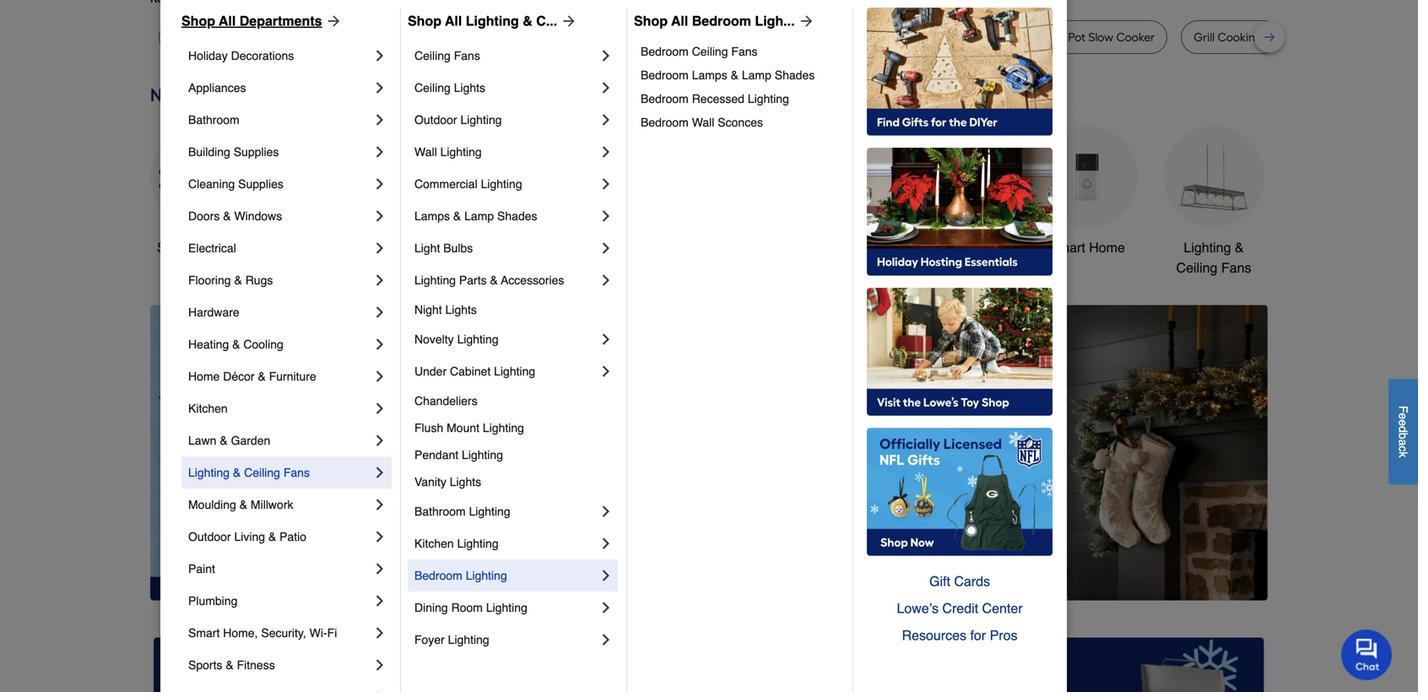 Task type: describe. For each thing, give the bounding box(es) containing it.
0 vertical spatial lamps
[[692, 68, 728, 82]]

flooring & rugs link
[[188, 264, 372, 296]]

moulding & millwork
[[188, 498, 293, 512]]

heating & cooling
[[188, 338, 284, 351]]

gift cards
[[930, 574, 991, 589]]

appliances link
[[188, 72, 372, 104]]

outdoor for outdoor tools & equipment
[[786, 240, 835, 255]]

1 horizontal spatial bathroom link
[[910, 126, 1012, 258]]

1 e from the top
[[1397, 413, 1411, 420]]

arrow right image for shop all lighting & c...
[[557, 13, 578, 30]]

home inside 'link'
[[1089, 240, 1126, 255]]

cooling
[[244, 338, 284, 351]]

pot for instant pot
[[978, 30, 995, 44]]

christmas
[[551, 240, 611, 255]]

arrow right image for shop all departments
[[322, 13, 342, 30]]

bathroom lighting
[[415, 505, 511, 518]]

2 cooker from the left
[[428, 30, 466, 44]]

all for bedroom
[[671, 13, 688, 29]]

doors & windows
[[188, 209, 282, 223]]

chevron right image for wall lighting
[[598, 144, 615, 160]]

1 cooking from the left
[[834, 30, 879, 44]]

lights for vanity lights
[[450, 475, 481, 489]]

appliances
[[188, 81, 246, 95]]

commercial lighting
[[415, 177, 522, 191]]

heating & cooling link
[[188, 328, 372, 361]]

lighting inside lighting & ceiling fans
[[1184, 240, 1232, 255]]

night
[[415, 303, 442, 317]]

holiday decorations link
[[188, 40, 372, 72]]

wi-
[[310, 627, 327, 640]]

credit
[[943, 601, 979, 616]]

shop these last-minute gifts. $99 or less. quantities are limited and won't last. image
[[150, 305, 423, 601]]

equipment
[[802, 260, 867, 276]]

christmas decorations
[[545, 240, 617, 276]]

shop all deals link
[[150, 126, 252, 258]]

chevron right image for smart home, security, wi-fi
[[372, 625, 388, 642]]

foyer lighting
[[415, 633, 490, 647]]

all for lighting
[[445, 13, 462, 29]]

3 cooker from the left
[[1117, 30, 1155, 44]]

d
[[1397, 426, 1411, 433]]

smart for smart home
[[1050, 240, 1086, 255]]

crock pot
[[277, 30, 329, 44]]

chevron right image for lighting & ceiling fans
[[372, 464, 388, 481]]

lowe's
[[897, 601, 939, 616]]

bedroom for lighting
[[641, 92, 689, 106]]

chandeliers link
[[415, 388, 615, 415]]

shop all lighting & c...
[[408, 13, 557, 29]]

bedroom for &
[[641, 68, 689, 82]]

lights for night lights
[[445, 303, 477, 317]]

plumbing
[[188, 594, 238, 608]]

shop for shop all lighting & c...
[[408, 13, 442, 29]]

chevron right image for lighting parts & accessories
[[598, 272, 615, 289]]

warmer
[[696, 30, 741, 44]]

bedroom lamps & lamp shades
[[641, 68, 815, 82]]

lighting parts & accessories link
[[415, 264, 598, 296]]

ceiling lights link
[[415, 72, 598, 104]]

crock for crock pot slow cooker
[[1034, 30, 1066, 44]]

cards
[[954, 574, 991, 589]]

moulding
[[188, 498, 236, 512]]

food
[[667, 30, 693, 44]]

fi
[[327, 627, 337, 640]]

chevron right image for appliances
[[372, 79, 388, 96]]

lamps inside 'link'
[[415, 209, 450, 223]]

microwave countertop
[[505, 30, 628, 44]]

heating
[[188, 338, 229, 351]]

chevron right image for commercial lighting
[[598, 176, 615, 193]]

recessed
[[692, 92, 745, 106]]

ceiling inside ceiling lights link
[[415, 81, 451, 95]]

chevron right image for heating & cooling
[[372, 336, 388, 353]]

1 horizontal spatial lighting & ceiling fans link
[[1164, 126, 1265, 278]]

chevron right image for holiday decorations
[[372, 47, 388, 64]]

kitchen lighting
[[415, 537, 499, 551]]

supplies for building supplies
[[234, 145, 279, 159]]

living
[[234, 530, 265, 544]]

countertop
[[566, 30, 628, 44]]

outdoor living & patio
[[188, 530, 307, 544]]

night lights
[[415, 303, 477, 317]]

chevron right image for foyer lighting
[[598, 632, 615, 649]]

smart home, security, wi-fi
[[188, 627, 337, 640]]

1 cooker from the left
[[199, 30, 238, 44]]

chevron right image for bedroom lighting
[[598, 567, 615, 584]]

lighting inside "link"
[[481, 177, 522, 191]]

0 horizontal spatial bathroom
[[188, 113, 240, 127]]

foyer
[[415, 633, 445, 647]]

kitchen link
[[188, 393, 372, 425]]

c...
[[536, 13, 557, 29]]

crock for crock pot cooking pot
[[779, 30, 811, 44]]

vanity
[[415, 475, 447, 489]]

plumbing link
[[188, 585, 372, 617]]

chevron right image for lawn & garden
[[372, 432, 388, 449]]

resources for pros
[[902, 628, 1018, 643]]

garden
[[231, 434, 270, 448]]

bedroom wall sconces
[[641, 116, 763, 129]]

paint
[[188, 562, 215, 576]]

vanity lights link
[[415, 469, 615, 496]]

microwave
[[505, 30, 563, 44]]

2 horizontal spatial arrow right image
[[1237, 453, 1254, 470]]

novelty lighting
[[415, 333, 499, 346]]

chevron right image for ceiling fans
[[598, 47, 615, 64]]

chevron right image for bathroom
[[372, 111, 388, 128]]

novelty lighting link
[[415, 323, 598, 355]]

slow cooker
[[171, 30, 238, 44]]

warming
[[1311, 30, 1361, 44]]

shop all bedroom ligh... link
[[634, 11, 815, 31]]

grill cooking grate & warming rack
[[1194, 30, 1390, 44]]

kitchen for kitchen
[[188, 402, 228, 415]]

security,
[[261, 627, 306, 640]]

1 slow from the left
[[171, 30, 196, 44]]

chevron right image for sports & fitness
[[372, 657, 388, 674]]

deals
[[210, 240, 245, 255]]

furniture
[[269, 370, 316, 383]]

ceiling inside lighting & ceiling fans
[[1177, 260, 1218, 276]]

smart for smart home, security, wi-fi
[[188, 627, 220, 640]]

pendant
[[415, 448, 459, 462]]

outdoor lighting
[[415, 113, 502, 127]]

commercial lighting link
[[415, 168, 598, 200]]

arrow left image
[[464, 453, 481, 470]]

sports
[[188, 659, 222, 672]]

chevron right image for paint
[[372, 561, 388, 578]]

pot for crock pot
[[311, 30, 329, 44]]

windows
[[234, 209, 282, 223]]

f e e d b a c k
[[1397, 406, 1411, 458]]

2 e from the top
[[1397, 420, 1411, 426]]

lawn
[[188, 434, 217, 448]]

3 pot from the left
[[882, 30, 899, 44]]

supplies for cleaning supplies
[[238, 177, 284, 191]]

bedroom ceiling fans link
[[641, 40, 841, 63]]

kitchen for kitchen lighting
[[415, 537, 454, 551]]

outdoor for outdoor living & patio
[[188, 530, 231, 544]]

flush mount lighting link
[[415, 415, 615, 442]]

building supplies link
[[188, 136, 372, 168]]



Task type: vqa. For each thing, say whether or not it's contained in the screenshot.
GUN
no



Task type: locate. For each thing, give the bounding box(es) containing it.
all for departments
[[219, 13, 236, 29]]

chevron right image for light bulbs
[[598, 240, 615, 257]]

0 horizontal spatial lighting & ceiling fans link
[[188, 457, 372, 489]]

sconces
[[718, 116, 763, 129]]

grate
[[1266, 30, 1297, 44]]

chevron right image for dining room lighting
[[598, 600, 615, 616]]

all up food
[[671, 13, 688, 29]]

2 tools from the left
[[838, 240, 870, 255]]

light bulbs link
[[415, 232, 598, 264]]

smart inside 'link'
[[1050, 240, 1086, 255]]

shop for shop all departments
[[182, 13, 215, 29]]

get up to 2 free select tools or batteries when you buy 1 with select purchases. image
[[154, 638, 506, 692]]

wall down bedroom recessed lighting
[[692, 116, 715, 129]]

lights up "novelty lighting"
[[445, 303, 477, 317]]

2 shop from the left
[[408, 13, 442, 29]]

3 slow from the left
[[1089, 30, 1114, 44]]

arrow right image inside "shop all departments" link
[[322, 13, 342, 30]]

chevron right image
[[372, 47, 388, 64], [598, 47, 615, 64], [598, 79, 615, 96], [598, 111, 615, 128], [598, 144, 615, 160], [598, 176, 615, 193], [372, 208, 388, 225], [598, 208, 615, 225], [372, 272, 388, 289], [372, 304, 388, 321], [598, 331, 615, 348], [372, 336, 388, 353], [598, 363, 615, 380], [372, 432, 388, 449], [372, 497, 388, 513], [598, 503, 615, 520], [598, 567, 615, 584], [598, 600, 615, 616], [598, 632, 615, 649], [372, 657, 388, 674]]

2 cooking from the left
[[1218, 30, 1263, 44]]

0 horizontal spatial lamps
[[415, 209, 450, 223]]

outdoor up wall lighting
[[415, 113, 457, 127]]

chevron right image for cleaning supplies
[[372, 176, 388, 193]]

dining room lighting link
[[415, 592, 598, 624]]

chandeliers
[[415, 394, 478, 408]]

lighting & ceiling fans
[[1177, 240, 1252, 276], [188, 466, 310, 480]]

2 vertical spatial lights
[[450, 475, 481, 489]]

1 horizontal spatial wall
[[692, 116, 715, 129]]

supplies up "cleaning supplies" at the top left
[[234, 145, 279, 159]]

lamps & lamp shades
[[415, 209, 537, 223]]

1 vertical spatial decorations
[[545, 260, 617, 276]]

3 crock from the left
[[1034, 30, 1066, 44]]

1 vertical spatial shades
[[497, 209, 537, 223]]

lighting
[[466, 13, 519, 29], [748, 92, 789, 106], [461, 113, 502, 127], [440, 145, 482, 159], [481, 177, 522, 191], [1184, 240, 1232, 255], [415, 274, 456, 287], [457, 333, 499, 346], [494, 365, 536, 378], [483, 421, 524, 435], [462, 448, 503, 462], [188, 466, 230, 480], [469, 505, 511, 518], [457, 537, 499, 551], [466, 569, 507, 583], [486, 601, 528, 615], [448, 633, 490, 647]]

lights inside ceiling lights link
[[454, 81, 486, 95]]

1 vertical spatial smart
[[188, 627, 220, 640]]

shop up triple slow cooker
[[408, 13, 442, 29]]

0 horizontal spatial shop
[[182, 13, 215, 29]]

lowe's credit center link
[[867, 595, 1053, 622]]

chevron right image for moulding & millwork
[[372, 497, 388, 513]]

shop up slow cooker
[[182, 13, 215, 29]]

shop all bedroom ligh...
[[634, 13, 795, 29]]

1 horizontal spatial tools
[[838, 240, 870, 255]]

shop all lighting & c... link
[[408, 11, 578, 31]]

2 horizontal spatial bathroom
[[932, 240, 990, 255]]

1 vertical spatial supplies
[[238, 177, 284, 191]]

new deals every day during 25 days of deals image
[[150, 81, 1268, 109]]

officially licensed n f l gifts. shop now. image
[[867, 428, 1053, 556]]

shop all departments link
[[182, 11, 342, 31]]

hardware
[[188, 306, 240, 319]]

1 horizontal spatial shop
[[408, 13, 442, 29]]

crock down arrow right icon
[[779, 30, 811, 44]]

2 horizontal spatial slow
[[1089, 30, 1114, 44]]

tools up equipment
[[838, 240, 870, 255]]

for
[[971, 628, 986, 643]]

1 shop from the left
[[182, 13, 215, 29]]

flooring
[[188, 274, 231, 287]]

2 horizontal spatial outdoor
[[786, 240, 835, 255]]

1 vertical spatial lighting & ceiling fans link
[[188, 457, 372, 489]]

ceiling inside ceiling fans link
[[415, 49, 451, 62]]

f e e d b a c k button
[[1389, 379, 1419, 485]]

2 horizontal spatial shop
[[634, 13, 668, 29]]

crock down departments
[[277, 30, 308, 44]]

1 pot from the left
[[311, 30, 329, 44]]

home
[[1089, 240, 1126, 255], [188, 370, 220, 383]]

1 horizontal spatial lighting & ceiling fans
[[1177, 240, 1252, 276]]

1 horizontal spatial outdoor
[[415, 113, 457, 127]]

bedroom recessed lighting link
[[641, 87, 841, 111]]

0 vertical spatial lights
[[454, 81, 486, 95]]

chevron right image for doors & windows
[[372, 208, 388, 225]]

cooking
[[834, 30, 879, 44], [1218, 30, 1263, 44]]

& inside the outdoor tools & equipment
[[874, 240, 883, 255]]

bedroom lighting link
[[415, 560, 598, 592]]

1 crock from the left
[[277, 30, 308, 44]]

lamps up the light
[[415, 209, 450, 223]]

lowe's credit center
[[897, 601, 1023, 616]]

bedroom wall sconces link
[[641, 111, 841, 134]]

decorations down christmas
[[545, 260, 617, 276]]

chevron right image for home décor & furniture
[[372, 368, 388, 385]]

recommended searches for you heading
[[150, 0, 1268, 7]]

lights for ceiling lights
[[454, 81, 486, 95]]

chat invite button image
[[1342, 629, 1393, 681]]

0 horizontal spatial slow
[[171, 30, 196, 44]]

ceiling lights
[[415, 81, 486, 95]]

tools inside the outdoor tools & equipment
[[838, 240, 870, 255]]

e up b
[[1397, 420, 1411, 426]]

& inside 'link'
[[453, 209, 461, 223]]

0 horizontal spatial shades
[[497, 209, 537, 223]]

pendant lighting
[[415, 448, 503, 462]]

lamp down commercial lighting
[[465, 209, 494, 223]]

2 horizontal spatial cooker
[[1117, 30, 1155, 44]]

tools link
[[404, 126, 505, 258]]

0 vertical spatial outdoor
[[415, 113, 457, 127]]

all right shop
[[192, 240, 207, 255]]

gift
[[930, 574, 951, 589]]

shades inside lamps & lamp shades 'link'
[[497, 209, 537, 223]]

wall inside wall lighting link
[[415, 145, 437, 159]]

1 horizontal spatial cooking
[[1218, 30, 1263, 44]]

patio
[[280, 530, 307, 544]]

0 horizontal spatial tools
[[439, 240, 470, 255]]

flush mount lighting
[[415, 421, 524, 435]]

1 vertical spatial lighting & ceiling fans
[[188, 466, 310, 480]]

tools up parts
[[439, 240, 470, 255]]

lamp up bedroom recessed lighting link
[[742, 68, 772, 82]]

1 horizontal spatial shades
[[775, 68, 815, 82]]

all up ceiling fans
[[445, 13, 462, 29]]

1 horizontal spatial home
[[1089, 240, 1126, 255]]

arrow right image inside shop all lighting & c... link
[[557, 13, 578, 30]]

holiday decorations
[[188, 49, 294, 62]]

decorations for christmas
[[545, 260, 617, 276]]

0 vertical spatial lighting & ceiling fans
[[1177, 240, 1252, 276]]

lighting & ceiling fans link
[[1164, 126, 1265, 278], [188, 457, 372, 489]]

0 horizontal spatial lighting & ceiling fans
[[188, 466, 310, 480]]

75 percent off all artificial christmas trees, holiday lights and more. image
[[450, 305, 1268, 601]]

smart
[[1050, 240, 1086, 255], [188, 627, 220, 640]]

0 vertical spatial smart
[[1050, 240, 1086, 255]]

lights
[[454, 81, 486, 95], [445, 303, 477, 317], [450, 475, 481, 489]]

kitchen up lawn
[[188, 402, 228, 415]]

foyer lighting link
[[415, 624, 598, 656]]

decorations for holiday
[[231, 49, 294, 62]]

1 horizontal spatial cooker
[[428, 30, 466, 44]]

e up d
[[1397, 413, 1411, 420]]

shop all departments
[[182, 13, 322, 29]]

dining
[[415, 601, 448, 615]]

0 horizontal spatial lamp
[[465, 209, 494, 223]]

sports & fitness link
[[188, 649, 372, 681]]

ceiling
[[692, 45, 728, 58], [415, 49, 451, 62], [415, 81, 451, 95], [1177, 260, 1218, 276], [244, 466, 280, 480]]

1 horizontal spatial decorations
[[545, 260, 617, 276]]

1 horizontal spatial lamps
[[692, 68, 728, 82]]

1 vertical spatial outdoor
[[786, 240, 835, 255]]

1 vertical spatial lights
[[445, 303, 477, 317]]

christmas decorations link
[[530, 126, 632, 278]]

crock right instant pot on the top of page
[[1034, 30, 1066, 44]]

chevron right image for outdoor lighting
[[598, 111, 615, 128]]

2 pot from the left
[[814, 30, 831, 44]]

novelty
[[415, 333, 454, 346]]

1 horizontal spatial bathroom
[[415, 505, 466, 518]]

lawn & garden link
[[188, 425, 372, 457]]

lights up the outdoor lighting at the left of page
[[454, 81, 486, 95]]

1 horizontal spatial crock
[[779, 30, 811, 44]]

chevron right image for lamps & lamp shades
[[598, 208, 615, 225]]

2 horizontal spatial crock
[[1034, 30, 1066, 44]]

shop
[[157, 240, 189, 255]]

5 pot from the left
[[1068, 30, 1086, 44]]

0 vertical spatial bathroom
[[188, 113, 240, 127]]

1 vertical spatial bathroom
[[932, 240, 990, 255]]

pros
[[990, 628, 1018, 643]]

chevron right image for bathroom lighting
[[598, 503, 615, 520]]

outdoor down moulding
[[188, 530, 231, 544]]

dining room lighting
[[415, 601, 528, 615]]

supplies up windows
[[238, 177, 284, 191]]

0 horizontal spatial arrow right image
[[322, 13, 342, 30]]

rugs
[[245, 274, 273, 287]]

0 horizontal spatial home
[[188, 370, 220, 383]]

chevron right image for building supplies
[[372, 144, 388, 160]]

kitchen up bedroom lighting
[[415, 537, 454, 551]]

0 horizontal spatial cooker
[[199, 30, 238, 44]]

1 vertical spatial lamps
[[415, 209, 450, 223]]

1 vertical spatial home
[[188, 370, 220, 383]]

1 vertical spatial lamp
[[465, 209, 494, 223]]

1 tools from the left
[[439, 240, 470, 255]]

flush
[[415, 421, 444, 435]]

hardware link
[[188, 296, 372, 328]]

1 horizontal spatial kitchen
[[415, 537, 454, 551]]

gift cards link
[[867, 568, 1053, 595]]

chevron right image for novelty lighting
[[598, 331, 615, 348]]

departments
[[240, 13, 322, 29]]

shades up light bulbs link
[[497, 209, 537, 223]]

lawn & garden
[[188, 434, 270, 448]]

b
[[1397, 433, 1411, 439]]

0 vertical spatial supplies
[[234, 145, 279, 159]]

arrow right image
[[795, 13, 815, 30]]

scroll to item #2 image
[[814, 570, 854, 577]]

pot for crock pot slow cooker
[[1068, 30, 1086, 44]]

up to 35 percent off select small appliances. image
[[533, 638, 886, 692]]

0 horizontal spatial wall
[[415, 145, 437, 159]]

chevron right image for outdoor living & patio
[[372, 529, 388, 545]]

visit the lowe's toy shop. image
[[867, 288, 1053, 416]]

outdoor lighting link
[[415, 104, 598, 136]]

chevron right image for electrical
[[372, 240, 388, 257]]

home décor & furniture
[[188, 370, 316, 383]]

lights inside night lights "link"
[[445, 303, 477, 317]]

chevron right image for kitchen
[[372, 400, 388, 417]]

0 horizontal spatial outdoor
[[188, 530, 231, 544]]

1 vertical spatial wall
[[415, 145, 437, 159]]

pot for crock pot cooking pot
[[814, 30, 831, 44]]

shades inside the bedroom lamps & lamp shades link
[[775, 68, 815, 82]]

cooker up the holiday
[[199, 30, 238, 44]]

holiday hosting essentials. image
[[867, 148, 1053, 276]]

chevron right image for flooring & rugs
[[372, 272, 388, 289]]

cooker left grill
[[1117, 30, 1155, 44]]

chevron right image
[[372, 79, 388, 96], [372, 111, 388, 128], [372, 144, 388, 160], [372, 176, 388, 193], [372, 240, 388, 257], [598, 240, 615, 257], [598, 272, 615, 289], [372, 368, 388, 385], [372, 400, 388, 417], [372, 464, 388, 481], [372, 529, 388, 545], [598, 535, 615, 552], [372, 561, 388, 578], [372, 593, 388, 610], [372, 625, 388, 642], [372, 689, 388, 692]]

outdoor inside the outdoor tools & equipment
[[786, 240, 835, 255]]

chevron right image for under cabinet lighting
[[598, 363, 615, 380]]

flooring & rugs
[[188, 274, 273, 287]]

all for deals
[[192, 240, 207, 255]]

0 horizontal spatial decorations
[[231, 49, 294, 62]]

outdoor for outdoor lighting
[[415, 113, 457, 127]]

0 vertical spatial home
[[1089, 240, 1126, 255]]

0 vertical spatial wall
[[692, 116, 715, 129]]

bulbs
[[444, 242, 473, 255]]

0 vertical spatial lighting & ceiling fans link
[[1164, 126, 1265, 278]]

2 vertical spatial bathroom
[[415, 505, 466, 518]]

chevron right image for ceiling lights
[[598, 79, 615, 96]]

0 horizontal spatial smart
[[188, 627, 220, 640]]

crock for crock pot
[[277, 30, 308, 44]]

cooker up ceiling fans
[[428, 30, 466, 44]]

chevron right image for kitchen lighting
[[598, 535, 615, 552]]

outdoor up equipment
[[786, 240, 835, 255]]

3 shop from the left
[[634, 13, 668, 29]]

2 crock from the left
[[779, 30, 811, 44]]

electrical
[[188, 242, 236, 255]]

resources for pros link
[[867, 622, 1053, 649]]

0 horizontal spatial crock
[[277, 30, 308, 44]]

&
[[523, 13, 533, 29], [1300, 30, 1308, 44], [731, 68, 739, 82], [223, 209, 231, 223], [453, 209, 461, 223], [874, 240, 883, 255], [1235, 240, 1244, 255], [234, 274, 242, 287], [490, 274, 498, 287], [232, 338, 240, 351], [258, 370, 266, 383], [220, 434, 228, 448], [233, 466, 241, 480], [240, 498, 247, 512], [268, 530, 276, 544], [226, 659, 234, 672]]

doors
[[188, 209, 220, 223]]

bedroom for fans
[[641, 45, 689, 58]]

0 vertical spatial shades
[[775, 68, 815, 82]]

0 vertical spatial decorations
[[231, 49, 294, 62]]

slow
[[171, 30, 196, 44], [400, 30, 425, 44], [1089, 30, 1114, 44]]

chevron right image for hardware
[[372, 304, 388, 321]]

1 horizontal spatial smart
[[1050, 240, 1086, 255]]

1 horizontal spatial arrow right image
[[557, 13, 578, 30]]

0 horizontal spatial cooking
[[834, 30, 879, 44]]

lamp inside 'link'
[[465, 209, 494, 223]]

2 slow from the left
[[400, 30, 425, 44]]

smart home, security, wi-fi link
[[188, 617, 372, 649]]

ceiling fans link
[[415, 40, 598, 72]]

0 horizontal spatial bathroom link
[[188, 104, 372, 136]]

bedroom for sconces
[[641, 116, 689, 129]]

f
[[1397, 406, 1411, 413]]

up to 30 percent off select grills and accessories. image
[[913, 638, 1265, 692]]

0 vertical spatial lamp
[[742, 68, 772, 82]]

crock pot cooking pot
[[779, 30, 899, 44]]

find gifts for the diyer. image
[[867, 8, 1053, 136]]

supplies
[[234, 145, 279, 159], [238, 177, 284, 191]]

decorations down "shop all departments" link on the left top of page
[[231, 49, 294, 62]]

c
[[1397, 446, 1411, 452]]

arrow right image
[[322, 13, 342, 30], [557, 13, 578, 30], [1237, 453, 1254, 470]]

1 horizontal spatial lamp
[[742, 68, 772, 82]]

0 vertical spatial kitchen
[[188, 402, 228, 415]]

chevron right image for plumbing
[[372, 593, 388, 610]]

0 horizontal spatial kitchen
[[188, 402, 228, 415]]

building supplies
[[188, 145, 279, 159]]

shop up food
[[634, 13, 668, 29]]

lights down 'arrow left' image
[[450, 475, 481, 489]]

1 horizontal spatial slow
[[400, 30, 425, 44]]

wall up commercial
[[415, 145, 437, 159]]

pendant lighting link
[[415, 442, 615, 469]]

4 pot from the left
[[978, 30, 995, 44]]

under cabinet lighting
[[415, 365, 536, 378]]

wall lighting
[[415, 145, 482, 159]]

2 vertical spatial outdoor
[[188, 530, 231, 544]]

shop for shop all bedroom ligh...
[[634, 13, 668, 29]]

parts
[[459, 274, 487, 287]]

shades down arrow right icon
[[775, 68, 815, 82]]

light
[[415, 242, 440, 255]]

lamps up bedroom recessed lighting
[[692, 68, 728, 82]]

wall inside bedroom wall sconces link
[[692, 116, 715, 129]]

all up slow cooker
[[219, 13, 236, 29]]

scroll to item #5 image
[[939, 570, 979, 577]]

crock
[[277, 30, 308, 44], [779, 30, 811, 44], [1034, 30, 1066, 44]]

lamps & lamp shades link
[[415, 200, 598, 232]]

bedroom ceiling fans
[[641, 45, 758, 58]]

1 vertical spatial kitchen
[[415, 537, 454, 551]]

ceiling inside bedroom ceiling fans link
[[692, 45, 728, 58]]

lights inside vanity lights link
[[450, 475, 481, 489]]

under cabinet lighting link
[[415, 355, 598, 388]]

accessories
[[501, 274, 564, 287]]

under
[[415, 365, 447, 378]]

scroll to item #4 element
[[895, 569, 939, 579]]



